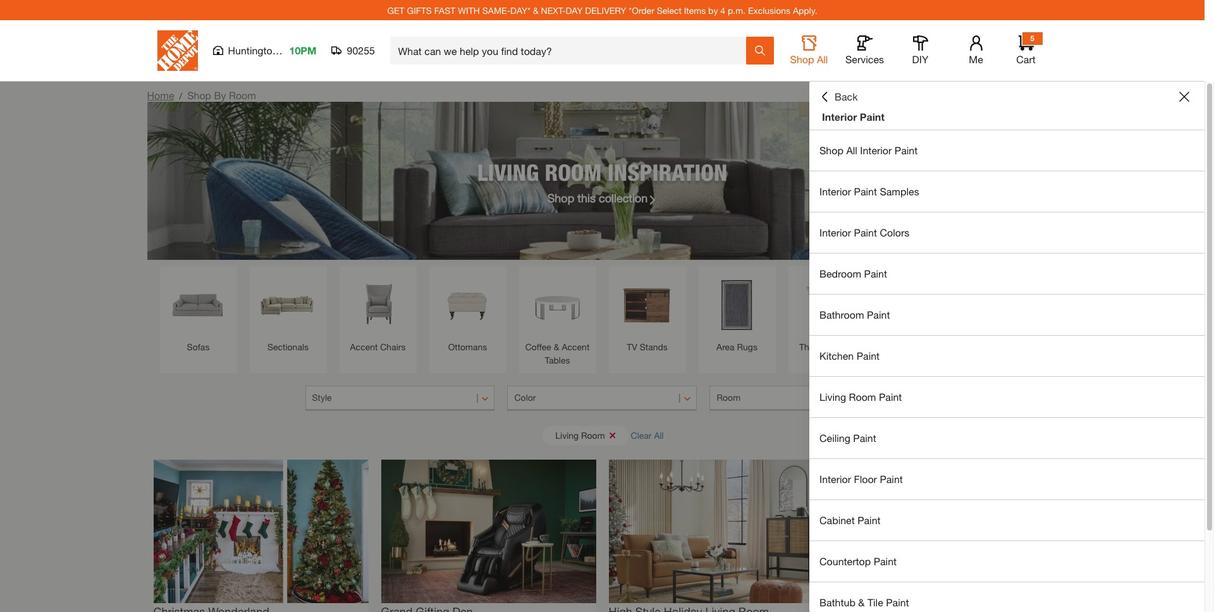 Task type: describe. For each thing, give the bounding box(es) containing it.
bathtub & tile paint
[[820, 597, 910, 609]]

sectionals link
[[256, 273, 320, 354]]

sofas
[[187, 342, 210, 352]]

sectionals
[[268, 342, 309, 352]]

clear all button
[[631, 424, 664, 447]]

tv stands
[[627, 342, 668, 352]]

living for living room inspiration
[[478, 159, 539, 186]]

get gifts fast with same-day* & next-day delivery *order select items by 4 p.m. exclusions apply.
[[388, 5, 818, 16]]

room button
[[710, 386, 900, 411]]

me
[[969, 53, 984, 65]]

tile
[[868, 597, 884, 609]]

10pm
[[289, 44, 317, 56]]

*order
[[629, 5, 655, 16]]

interior for interior floor paint
[[820, 473, 852, 485]]

shop this collection
[[548, 191, 648, 205]]

cabinet paint link
[[810, 500, 1205, 541]]

the home depot logo image
[[157, 30, 198, 71]]

accent chairs link
[[346, 273, 410, 354]]

0 horizontal spatial &
[[533, 5, 539, 16]]

bathtub & tile paint link
[[810, 583, 1205, 612]]

throw blankets image
[[885, 273, 949, 337]]

interior for interior paint colors
[[820, 227, 852, 239]]

throw pillows
[[800, 342, 855, 352]]

/
[[179, 90, 182, 101]]

What can we help you find today? search field
[[398, 37, 746, 64]]

3 stretchy image image from the left
[[609, 460, 824, 603]]

& for coffee & accent tables
[[554, 342, 560, 352]]

clear all
[[631, 430, 664, 441]]

home link
[[147, 89, 174, 101]]

coffee
[[526, 342, 552, 352]]

tv
[[627, 342, 638, 352]]

kitchen paint link
[[810, 336, 1205, 376]]

curtains & drapes image
[[975, 273, 1039, 337]]

kitchen paint
[[820, 350, 880, 362]]

tv stands image
[[615, 273, 680, 337]]

bathroom paint link
[[810, 295, 1205, 335]]

paint inside interior floor paint link
[[880, 473, 903, 485]]

ottomans
[[448, 342, 487, 352]]

ottomans image
[[436, 273, 500, 337]]

living for living room
[[556, 430, 579, 441]]

shop all interior paint
[[820, 144, 918, 156]]

tv stands link
[[615, 273, 680, 354]]

4 stretchy image image from the left
[[837, 460, 1052, 603]]

bedroom
[[820, 268, 862, 280]]

sofas image
[[166, 273, 231, 337]]

shop for shop all interior paint
[[820, 144, 844, 156]]

1 accent from the left
[[350, 342, 378, 352]]

samples
[[880, 185, 920, 197]]

interior paint
[[823, 111, 885, 123]]

p.m.
[[728, 5, 746, 16]]

paint for interior paint
[[860, 111, 885, 123]]

all for shop all interior paint
[[847, 144, 858, 156]]

ceiling
[[820, 432, 851, 444]]

coffee & accent tables
[[526, 342, 590, 366]]

delivery
[[586, 5, 627, 16]]

living room
[[556, 430, 605, 441]]

get
[[388, 5, 405, 16]]

interior floor paint
[[820, 473, 903, 485]]

paint for bathroom paint
[[867, 309, 891, 321]]

coffee & accent tables image
[[525, 273, 590, 337]]

huntington
[[228, 44, 278, 56]]

all for shop all
[[817, 53, 829, 65]]

room for living room paint
[[849, 391, 877, 403]]

interior for interior paint
[[823, 111, 858, 123]]

countertop
[[820, 556, 871, 568]]

collection
[[599, 191, 648, 205]]

cabinet
[[820, 514, 855, 526]]

& for bathtub & tile paint
[[859, 597, 865, 609]]

bedroom paint link
[[810, 254, 1205, 294]]

sofas link
[[166, 273, 231, 354]]

cart
[[1017, 53, 1036, 65]]

me button
[[956, 35, 997, 66]]

drawer close image
[[1180, 92, 1190, 102]]

kitchen
[[820, 350, 854, 362]]

paint for kitchen paint
[[857, 350, 880, 362]]

coffee & accent tables link
[[525, 273, 590, 367]]

area
[[717, 342, 735, 352]]

bathroom paint
[[820, 309, 891, 321]]

2 stretchy image image from the left
[[381, 460, 596, 603]]

color
[[515, 392, 536, 403]]

services button
[[845, 35, 886, 66]]

menu containing shop all interior paint
[[810, 130, 1205, 612]]

1 stretchy image image from the left
[[153, 460, 369, 603]]

style button
[[305, 386, 495, 411]]



Task type: locate. For each thing, give the bounding box(es) containing it.
0 vertical spatial all
[[817, 53, 829, 65]]

interior paint samples
[[820, 185, 920, 197]]

chairs
[[380, 342, 406, 352]]

& inside menu
[[859, 597, 865, 609]]

interior inside shop all interior paint "link"
[[861, 144, 892, 156]]

living room paint link
[[810, 377, 1205, 418]]

paint for countertop paint
[[874, 556, 897, 568]]

4
[[721, 5, 726, 16]]

paint for bedroom paint
[[865, 268, 888, 280]]

diy button
[[901, 35, 941, 66]]

ceiling paint link
[[810, 418, 1205, 459]]

all up back button
[[817, 53, 829, 65]]

paint down kitchen paint
[[879, 391, 903, 403]]

interior up interior paint colors
[[820, 185, 852, 197]]

paint right bathroom
[[867, 309, 891, 321]]

bathroom
[[820, 309, 865, 321]]

diy
[[913, 53, 929, 65]]

day*
[[511, 5, 531, 16]]

room
[[229, 89, 256, 101], [545, 159, 602, 186], [849, 391, 877, 403], [717, 392, 741, 403], [581, 430, 605, 441]]

2 vertical spatial living
[[556, 430, 579, 441]]

accent up tables
[[562, 342, 590, 352]]

same-
[[483, 5, 511, 16]]

living
[[478, 159, 539, 186], [820, 391, 847, 403], [556, 430, 579, 441]]

cabinet paint
[[820, 514, 881, 526]]

interior
[[823, 111, 858, 123], [861, 144, 892, 156], [820, 185, 852, 197], [820, 227, 852, 239], [820, 473, 852, 485]]

paint for ceiling paint
[[854, 432, 877, 444]]

accent chairs image
[[346, 273, 410, 337]]

1 horizontal spatial all
[[817, 53, 829, 65]]

1 horizontal spatial &
[[554, 342, 560, 352]]

style
[[312, 392, 332, 403]]

exclusions
[[748, 5, 791, 16]]

inspiration
[[608, 159, 728, 186]]

paint up samples
[[895, 144, 918, 156]]

floor
[[855, 473, 878, 485]]

accent
[[350, 342, 378, 352], [562, 342, 590, 352]]

colors
[[880, 227, 910, 239]]

room right the by
[[229, 89, 256, 101]]

color button
[[508, 386, 698, 411]]

items
[[684, 5, 706, 16]]

room up the this
[[545, 159, 602, 186]]

services
[[846, 53, 885, 65]]

& left the tile
[[859, 597, 865, 609]]

bathtub
[[820, 597, 856, 609]]

room for living room inspiration
[[545, 159, 602, 186]]

shop left the this
[[548, 191, 575, 205]]

paint inside "interior paint samples" link
[[855, 185, 878, 197]]

& inside coffee & accent tables
[[554, 342, 560, 352]]

paint right bedroom
[[865, 268, 888, 280]]

interior up bedroom
[[820, 227, 852, 239]]

1 vertical spatial all
[[847, 144, 858, 156]]

rugs
[[737, 342, 758, 352]]

day
[[566, 5, 583, 16]]

back button
[[820, 90, 858, 103]]

1 vertical spatial &
[[554, 342, 560, 352]]

living inside button
[[556, 430, 579, 441]]

0 vertical spatial living
[[478, 159, 539, 186]]

fast
[[435, 5, 456, 16]]

interior paint colors link
[[810, 213, 1205, 253]]

all for clear all
[[655, 430, 664, 441]]

paint for cabinet paint
[[858, 514, 881, 526]]

menu
[[810, 130, 1205, 612]]

shop this collection link
[[548, 190, 658, 207]]

0 horizontal spatial all
[[655, 430, 664, 441]]

0 vertical spatial &
[[533, 5, 539, 16]]

paint inside kitchen paint 'link'
[[857, 350, 880, 362]]

paint right 'countertop'
[[874, 556, 897, 568]]

accent left chairs
[[350, 342, 378, 352]]

paint up shop all interior paint
[[860, 111, 885, 123]]

paint inside ceiling paint link
[[854, 432, 877, 444]]

interior paint colors
[[820, 227, 910, 239]]

park
[[281, 44, 302, 56]]

all right clear
[[655, 430, 664, 441]]

shop down interior paint
[[820, 144, 844, 156]]

huntington park
[[228, 44, 302, 56]]

sectionals image
[[256, 273, 320, 337]]

paint inside interior paint colors link
[[855, 227, 878, 239]]

paint inside bathtub & tile paint link
[[887, 597, 910, 609]]

paint for interior paint colors
[[855, 227, 878, 239]]

paint inside living room paint link
[[879, 391, 903, 403]]

all down interior paint
[[847, 144, 858, 156]]

accent chairs
[[350, 342, 406, 352]]

shop all
[[791, 53, 829, 65]]

paint left colors
[[855, 227, 878, 239]]

living room inspiration
[[478, 159, 728, 186]]

& up tables
[[554, 342, 560, 352]]

by
[[709, 5, 718, 16]]

paint right ceiling
[[854, 432, 877, 444]]

bedroom paint
[[820, 268, 888, 280]]

cart 5
[[1017, 34, 1036, 65]]

room for living room
[[581, 430, 605, 441]]

interior inside interior paint colors link
[[820, 227, 852, 239]]

paint inside bedroom paint link
[[865, 268, 888, 280]]

interior left floor
[[820, 473, 852, 485]]

shop for shop this collection
[[548, 191, 575, 205]]

countertop paint
[[820, 556, 897, 568]]

paint right floor
[[880, 473, 903, 485]]

home
[[147, 89, 174, 101]]

area rugs link
[[705, 273, 770, 354]]

shop inside button
[[791, 53, 815, 65]]

interior inside "interior paint samples" link
[[820, 185, 852, 197]]

interior floor paint link
[[810, 459, 1205, 500]]

2 vertical spatial all
[[655, 430, 664, 441]]

feedback link image
[[1198, 214, 1215, 282]]

paint right cabinet
[[858, 514, 881, 526]]

1 horizontal spatial living
[[556, 430, 579, 441]]

1 vertical spatial living
[[820, 391, 847, 403]]

ceiling paint
[[820, 432, 877, 444]]

shop right /
[[187, 89, 211, 101]]

interior down interior paint
[[861, 144, 892, 156]]

shop
[[791, 53, 815, 65], [187, 89, 211, 101], [820, 144, 844, 156], [548, 191, 575, 205]]

&
[[533, 5, 539, 16], [554, 342, 560, 352], [859, 597, 865, 609]]

all inside button
[[817, 53, 829, 65]]

shop inside "link"
[[820, 144, 844, 156]]

interior paint samples link
[[810, 171, 1205, 212]]

paint
[[860, 111, 885, 123], [895, 144, 918, 156], [855, 185, 878, 197], [855, 227, 878, 239], [865, 268, 888, 280], [867, 309, 891, 321], [857, 350, 880, 362], [879, 391, 903, 403], [854, 432, 877, 444], [880, 473, 903, 485], [858, 514, 881, 526], [874, 556, 897, 568], [887, 597, 910, 609]]

shop down apply.
[[791, 53, 815, 65]]

throw
[[800, 342, 824, 352]]

interior down back button
[[823, 111, 858, 123]]

living inside menu
[[820, 391, 847, 403]]

5
[[1031, 34, 1035, 43]]

area rugs
[[717, 342, 758, 352]]

2 accent from the left
[[562, 342, 590, 352]]

this
[[578, 191, 596, 205]]

shop for shop all
[[791, 53, 815, 65]]

by
[[214, 89, 226, 101]]

room down kitchen paint
[[849, 391, 877, 403]]

2 horizontal spatial all
[[847, 144, 858, 156]]

room inside menu
[[849, 391, 877, 403]]

room down area
[[717, 392, 741, 403]]

2 horizontal spatial living
[[820, 391, 847, 403]]

tables
[[545, 355, 570, 366]]

ottomans link
[[436, 273, 500, 354]]

paint right pillows
[[857, 350, 880, 362]]

all inside button
[[655, 430, 664, 441]]

throw pillows link
[[795, 273, 860, 354]]

0 horizontal spatial living
[[478, 159, 539, 186]]

stretchy image image
[[153, 460, 369, 603], [381, 460, 596, 603], [609, 460, 824, 603], [837, 460, 1052, 603]]

accent inside coffee & accent tables
[[562, 342, 590, 352]]

home / shop by room
[[147, 89, 256, 101]]

paint right the tile
[[887, 597, 910, 609]]

area rugs image
[[705, 273, 770, 337]]

paint inside the countertop paint link
[[874, 556, 897, 568]]

throw pillows image
[[795, 273, 860, 337]]

all inside "link"
[[847, 144, 858, 156]]

gifts
[[407, 5, 432, 16]]

shop all button
[[789, 35, 830, 66]]

living for living room paint
[[820, 391, 847, 403]]

interior inside interior floor paint link
[[820, 473, 852, 485]]

clear
[[631, 430, 652, 441]]

& right day*
[[533, 5, 539, 16]]

back
[[835, 90, 858, 103]]

paint inside cabinet paint "link"
[[858, 514, 881, 526]]

2 vertical spatial &
[[859, 597, 865, 609]]

apply.
[[793, 5, 818, 16]]

living room button
[[543, 426, 629, 445]]

paint inside shop all interior paint "link"
[[895, 144, 918, 156]]

paint for interior paint samples
[[855, 185, 878, 197]]

0 horizontal spatial accent
[[350, 342, 378, 352]]

90255 button
[[332, 44, 376, 57]]

interior for interior paint samples
[[820, 185, 852, 197]]

2 horizontal spatial &
[[859, 597, 865, 609]]

paint left samples
[[855, 185, 878, 197]]

1 horizontal spatial accent
[[562, 342, 590, 352]]

paint inside bathroom paint link
[[867, 309, 891, 321]]

next-
[[541, 5, 566, 16]]

room down color button
[[581, 430, 605, 441]]

90255
[[347, 44, 375, 56]]

with
[[458, 5, 480, 16]]

stands
[[640, 342, 668, 352]]



Task type: vqa. For each thing, say whether or not it's contained in the screenshot.
here
no



